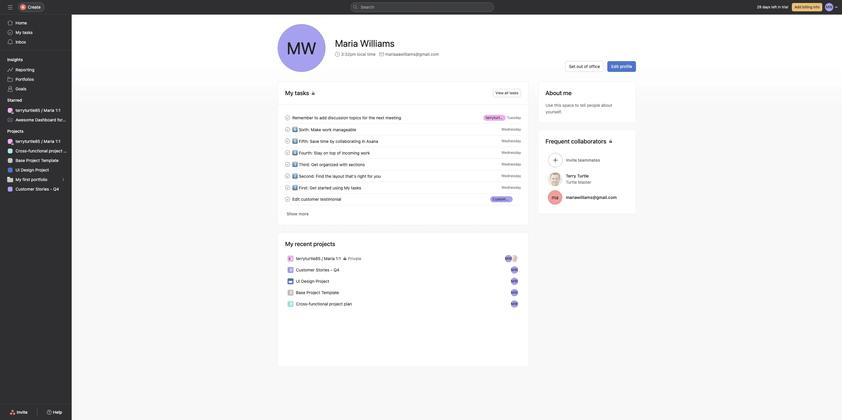 Task type: locate. For each thing, give the bounding box(es) containing it.
0 vertical spatial cross-
[[16, 148, 28, 154]]

my tasks
[[285, 90, 309, 96]]

terry turtle
[[566, 173, 589, 178]]

1 vertical spatial base
[[296, 290, 305, 295]]

1 vertical spatial work
[[361, 151, 370, 156]]

0 vertical spatial ui design project
[[16, 168, 49, 173]]

to
[[575, 103, 579, 108], [314, 115, 318, 120]]

0 vertical spatial project
[[49, 148, 62, 154]]

2 completed image from the top
[[284, 161, 291, 168]]

3 completed checkbox from the top
[[284, 196, 291, 203]]

0 vertical spatial work
[[322, 127, 332, 132]]

completed image for 4️⃣
[[284, 149, 291, 156]]

maria
[[44, 108, 54, 113], [511, 115, 520, 120], [44, 139, 54, 144], [324, 256, 335, 261]]

-
[[50, 187, 52, 192], [523, 197, 525, 201], [331, 268, 333, 273]]

completed checkbox for 2️⃣
[[284, 172, 291, 180]]

1️⃣
[[292, 185, 298, 191]]

completed image for 5️⃣
[[284, 138, 291, 145]]

completed image left 3️⃣
[[284, 161, 291, 168]]

wednesday for incoming
[[502, 151, 521, 155]]

incoming
[[342, 151, 360, 156]]

5 completed checkbox from the top
[[284, 184, 291, 191]]

completed checkbox left '6️⃣' in the top of the page
[[284, 126, 291, 133]]

sixth:
[[299, 127, 310, 132]]

the right find
[[325, 174, 331, 179]]

1 horizontal spatial base project template
[[296, 290, 339, 295]]

my inside projects element
[[16, 177, 21, 182]]

tell
[[580, 103, 586, 108]]

0 vertical spatial get
[[311, 162, 318, 167]]

0 vertical spatial list image
[[289, 269, 292, 272]]

0 vertical spatial plan
[[63, 148, 72, 154]]

completed image left "4️⃣"
[[284, 149, 291, 156]]

0 horizontal spatial tasks
[[22, 30, 33, 35]]

time right local
[[367, 52, 376, 57]]

completed image left 5️⃣
[[284, 138, 291, 145]]

1 horizontal spatial of
[[584, 64, 588, 69]]

for left new
[[57, 117, 63, 122]]

list image for customer stories - q4
[[289, 269, 292, 272]]

1 horizontal spatial design
[[301, 279, 315, 284]]

my left the first
[[16, 177, 21, 182]]

0 horizontal spatial -
[[50, 187, 52, 192]]

1 vertical spatial plan
[[344, 302, 352, 307]]

mw for base project template
[[511, 291, 518, 295]]

3 completed image from the top
[[284, 149, 291, 156]]

terryturtle85 / maria 1:1 link inside projects element
[[4, 137, 68, 146]]

0 vertical spatial completed image
[[284, 138, 291, 145]]

stories
[[35, 187, 49, 192], [510, 197, 522, 201], [316, 268, 329, 273]]

3 completed image from the top
[[284, 172, 291, 180]]

6 wednesday from the top
[[502, 185, 521, 190]]

0 horizontal spatial time
[[320, 139, 329, 144]]

completed image left '6️⃣' in the top of the page
[[284, 126, 291, 133]]

0 horizontal spatial cross-
[[16, 148, 28, 154]]

0 horizontal spatial ui
[[16, 168, 20, 173]]

completed checkbox for 3️⃣
[[284, 161, 291, 168]]

1 completed checkbox from the top
[[284, 138, 291, 145]]

ui right calendar image
[[296, 279, 300, 284]]

maria down view all tasks button
[[511, 115, 520, 120]]

ui design project inside projects element
[[16, 168, 49, 173]]

of right "top"
[[337, 151, 341, 156]]

4 wednesday button from the top
[[502, 162, 521, 167]]

for inside 'starred' "element"
[[57, 117, 63, 122]]

0 horizontal spatial customer stories - q4
[[16, 187, 59, 192]]

cross-functional project plan
[[16, 148, 72, 154], [296, 302, 352, 307]]

reporting link
[[4, 65, 68, 75]]

1 horizontal spatial customer stories - q4
[[296, 268, 339, 273]]

1 vertical spatial ui
[[296, 279, 300, 284]]

0 vertical spatial completed checkbox
[[284, 138, 291, 145]]

new
[[64, 117, 72, 122]]

completed image
[[284, 114, 291, 121], [284, 126, 291, 133], [284, 149, 291, 156], [284, 184, 291, 191], [284, 196, 291, 203]]

meeting
[[386, 115, 401, 120]]

1 vertical spatial customer stories - q4
[[493, 197, 531, 201]]

frequent collaborators
[[546, 138, 607, 145]]

Completed checkbox
[[284, 138, 291, 145], [284, 149, 291, 156], [284, 196, 291, 203]]

cross-
[[16, 148, 28, 154], [296, 302, 309, 307]]

0 horizontal spatial project
[[49, 148, 62, 154]]

completed checkbox left "4️⃣"
[[284, 149, 291, 156]]

my inside the global element
[[16, 30, 21, 35]]

make
[[311, 127, 321, 132]]

wednesday button
[[502, 127, 521, 132], [502, 139, 521, 143], [502, 151, 521, 155], [502, 162, 521, 167], [502, 174, 521, 178], [502, 185, 521, 190]]

terryturtle85 down view
[[486, 115, 508, 120]]

1 completed image from the top
[[284, 138, 291, 145]]

get for organized
[[311, 162, 318, 167]]

to left tell
[[575, 103, 579, 108]]

home link
[[4, 18, 68, 28]]

ma
[[552, 195, 559, 200]]

mw for customer stories - q4
[[511, 268, 518, 272]]

1 vertical spatial to
[[314, 115, 318, 120]]

2 completed checkbox from the top
[[284, 126, 291, 133]]

0 vertical spatial q4
[[53, 187, 59, 192]]

1 horizontal spatial -
[[331, 268, 333, 273]]

0 horizontal spatial base project template
[[16, 158, 59, 163]]

help
[[53, 410, 62, 415]]

completed image for 6️⃣
[[284, 126, 291, 133]]

0 horizontal spatial ui design project
[[16, 168, 49, 173]]

2 horizontal spatial tasks
[[510, 91, 519, 95]]

edit inside button
[[612, 64, 619, 69]]

for
[[362, 115, 368, 120], [57, 117, 63, 122], [368, 174, 373, 179]]

5 completed image from the top
[[284, 196, 291, 203]]

1:1 inside projects element
[[55, 139, 60, 144]]

1 vertical spatial completed image
[[284, 161, 291, 168]]

completed image left remember
[[284, 114, 291, 121]]

awesome dashboard for new project link
[[4, 115, 87, 125]]

work right make
[[322, 127, 332, 132]]

tt
[[552, 177, 558, 182], [512, 257, 517, 261]]

tasks inside button
[[510, 91, 519, 95]]

1:1 left private
[[336, 256, 341, 261]]

mw
[[287, 38, 316, 58], [505, 257, 512, 261], [511, 268, 518, 272], [511, 279, 518, 284], [511, 291, 518, 295], [511, 302, 518, 306]]

global element
[[0, 15, 72, 50]]

space
[[562, 103, 574, 108]]

2 horizontal spatial q4
[[526, 197, 531, 201]]

ui design project up my first portfolio
[[16, 168, 49, 173]]

ui up my first portfolio
[[16, 168, 20, 173]]

plan inside 'link'
[[63, 148, 72, 154]]

to left add
[[314, 115, 318, 120]]

ui design project right calendar image
[[296, 279, 329, 284]]

tasks down that's at left
[[351, 185, 361, 191]]

terryturtle85 down my recent projects
[[296, 256, 321, 261]]

1 completed image from the top
[[284, 114, 291, 121]]

5 wednesday button from the top
[[502, 174, 521, 178]]

tuesday button
[[507, 116, 521, 120]]

my up people image
[[285, 241, 293, 248]]

1️⃣ first: get started using my tasks
[[292, 185, 361, 191]]

3 completed checkbox from the top
[[284, 161, 291, 168]]

list image down people image
[[289, 269, 292, 272]]

goals link
[[4, 84, 68, 94]]

1 vertical spatial completed checkbox
[[284, 149, 291, 156]]

1 horizontal spatial ui
[[296, 279, 300, 284]]

project
[[73, 117, 87, 122], [26, 158, 40, 163], [35, 168, 49, 173], [316, 279, 329, 284], [307, 290, 320, 295]]

terryturtle85 / maria 1:1 up awesome dashboard for new project link
[[16, 108, 60, 113]]

terryturtle85 / maria 1:1 link inside 'starred' "element"
[[4, 106, 68, 115]]

completed image
[[284, 138, 291, 145], [284, 161, 291, 168], [284, 172, 291, 180]]

completed image up show
[[284, 196, 291, 203]]

terryturtle85 inside 'starred' "element"
[[16, 108, 40, 113]]

time left by
[[320, 139, 329, 144]]

1 vertical spatial customer stories - q4 link
[[490, 196, 531, 202]]

starred
[[7, 98, 22, 103]]

in left the asana
[[362, 139, 365, 144]]

all
[[505, 91, 509, 95]]

terryturtle85 / maria 1:1 link
[[4, 106, 68, 115], [484, 115, 525, 121], [4, 137, 68, 146]]

2 completed image from the top
[[284, 126, 291, 133]]

0 vertical spatial of
[[584, 64, 588, 69]]

0 horizontal spatial q4
[[53, 187, 59, 192]]

0 vertical spatial to
[[575, 103, 579, 108]]

0 horizontal spatial stories
[[35, 187, 49, 192]]

office
[[589, 64, 600, 69]]

completed checkbox up show
[[284, 196, 291, 203]]

1 horizontal spatial project
[[329, 302, 343, 307]]

completed checkbox left 1️⃣
[[284, 184, 291, 191]]

terryturtle85 / maria 1:1 link up dashboard
[[4, 106, 68, 115]]

completed image left 1️⃣
[[284, 184, 291, 191]]

base project template down "cross-functional project plan" 'link'
[[16, 158, 59, 163]]

customer inside projects element
[[16, 187, 34, 192]]

wednesday
[[502, 127, 521, 132], [502, 139, 521, 143], [502, 151, 521, 155], [502, 162, 521, 167], [502, 174, 521, 178], [502, 185, 521, 190]]

1 horizontal spatial base
[[296, 290, 305, 295]]

2 vertical spatial stories
[[316, 268, 329, 273]]

my up inbox
[[16, 30, 21, 35]]

3 wednesday from the top
[[502, 151, 521, 155]]

started
[[318, 185, 331, 191]]

1 vertical spatial get
[[310, 185, 317, 191]]

trial
[[782, 5, 788, 9]]

right
[[357, 174, 366, 179]]

terryturtle85 up awesome
[[16, 108, 40, 113]]

1 vertical spatial stories
[[510, 197, 522, 201]]

days
[[763, 5, 771, 9]]

maria inside 'starred' "element"
[[44, 108, 54, 113]]

design right calendar image
[[301, 279, 315, 284]]

1 vertical spatial list image
[[289, 303, 292, 306]]

ui
[[16, 168, 20, 173], [296, 279, 300, 284]]

set out of office
[[569, 64, 600, 69]]

q4
[[53, 187, 59, 192], [526, 197, 531, 201], [334, 268, 339, 273]]

my for my recent projects
[[285, 241, 293, 248]]

6 wednesday button from the top
[[502, 185, 521, 190]]

2 vertical spatial q4
[[334, 268, 339, 273]]

people
[[587, 103, 600, 108]]

list image
[[289, 269, 292, 272], [289, 303, 292, 306]]

1 horizontal spatial tasks
[[351, 185, 361, 191]]

4 completed image from the top
[[284, 184, 291, 191]]

0 horizontal spatial functional
[[28, 148, 48, 154]]

that's
[[345, 174, 356, 179]]

1:1 up the awesome dashboard for new project
[[55, 108, 60, 113]]

0 horizontal spatial edit
[[292, 197, 300, 202]]

customer stories - q4 link
[[4, 185, 68, 194], [490, 196, 531, 202]]

project inside 'link'
[[49, 148, 62, 154]]

see details, my first portfolio image
[[62, 178, 65, 182]]

customer stories - q4
[[16, 187, 59, 192], [493, 197, 531, 201], [296, 268, 339, 273]]

search
[[361, 4, 374, 10]]

/ up "cross-functional project plan" 'link'
[[41, 139, 43, 144]]

tasks right all
[[510, 91, 519, 95]]

tasks down home
[[22, 30, 33, 35]]

2 horizontal spatial -
[[523, 197, 525, 201]]

2 wednesday button from the top
[[502, 139, 521, 143]]

completed checkbox left 5️⃣
[[284, 138, 291, 145]]

1 horizontal spatial time
[[367, 52, 376, 57]]

maria up "cross-functional project plan" 'link'
[[44, 139, 54, 144]]

cross-functional project plan inside 'link'
[[16, 148, 72, 154]]

0 horizontal spatial template
[[41, 158, 59, 163]]

1 horizontal spatial edit
[[612, 64, 619, 69]]

discussion
[[328, 115, 348, 120]]

0 vertical spatial edit
[[612, 64, 619, 69]]

0 horizontal spatial customer
[[16, 187, 34, 192]]

customer stories - q4 inside projects element
[[16, 187, 59, 192]]

base project template inside projects element
[[16, 158, 59, 163]]

asana
[[366, 139, 378, 144]]

Completed checkbox
[[284, 114, 291, 121], [284, 126, 291, 133], [284, 161, 291, 168], [284, 172, 291, 180], [284, 184, 291, 191]]

set out of office button
[[565, 61, 604, 72]]

add billing info button
[[792, 3, 823, 11]]

0 vertical spatial functional
[[28, 148, 48, 154]]

0 vertical spatial template
[[41, 158, 59, 163]]

1 horizontal spatial functional
[[309, 302, 328, 307]]

edit left profile
[[612, 64, 619, 69]]

1 vertical spatial customer
[[493, 197, 509, 201]]

maria up the awesome dashboard for new project
[[44, 108, 54, 113]]

in right left
[[778, 5, 781, 9]]

collaborating
[[336, 139, 361, 144]]

edit for edit profile
[[612, 64, 619, 69]]

maria inside projects element
[[44, 139, 54, 144]]

get for started
[[310, 185, 317, 191]]

template inside projects element
[[41, 158, 59, 163]]

wednesday for right
[[502, 174, 521, 178]]

terryturtle85 / maria 1:1 link down view all tasks button
[[484, 115, 525, 121]]

my right using
[[344, 185, 350, 191]]

base up ui design project link
[[16, 158, 25, 163]]

base project template right list icon at the left
[[296, 290, 339, 295]]

2 vertical spatial tasks
[[351, 185, 361, 191]]

1:1 down the awesome dashboard for new project
[[55, 139, 60, 144]]

base right list icon at the left
[[296, 290, 305, 295]]

0 vertical spatial stories
[[35, 187, 49, 192]]

profile
[[620, 64, 632, 69]]

this
[[554, 103, 561, 108]]

wednesday button for tasks
[[502, 185, 521, 190]]

stay
[[314, 151, 322, 156]]

3️⃣
[[292, 162, 298, 167]]

my for my tasks
[[16, 30, 21, 35]]

insights button
[[0, 57, 23, 63]]

1 completed checkbox from the top
[[284, 114, 291, 121]]

template
[[41, 158, 59, 163], [321, 290, 339, 295]]

functional
[[28, 148, 48, 154], [309, 302, 328, 307]]

0 vertical spatial the
[[369, 115, 375, 120]]

plan
[[63, 148, 72, 154], [344, 302, 352, 307]]

2 list image from the top
[[289, 303, 292, 306]]

0 vertical spatial customer stories - q4
[[16, 187, 59, 192]]

completed image left 2️⃣
[[284, 172, 291, 180]]

the left next
[[369, 115, 375, 120]]

1 horizontal spatial cross-functional project plan
[[296, 302, 352, 307]]

terryturtle85 up "cross-functional project plan" 'link'
[[16, 139, 40, 144]]

completed checkbox left remember
[[284, 114, 291, 121]]

completed checkbox for 4️⃣
[[284, 149, 291, 156]]

projects element
[[0, 126, 72, 195]]

4️⃣ fourth: stay on top of incoming work
[[292, 151, 370, 156]]

get right first:
[[310, 185, 317, 191]]

1 vertical spatial ui design project
[[296, 279, 329, 284]]

0 vertical spatial customer stories - q4 link
[[4, 185, 68, 194]]

/ down view all tasks button
[[509, 115, 510, 120]]

0 vertical spatial customer
[[16, 187, 34, 192]]

5️⃣
[[292, 139, 298, 144]]

in
[[778, 5, 781, 9], [362, 139, 365, 144]]

5 wednesday from the top
[[502, 174, 521, 178]]

wednesday button for in
[[502, 139, 521, 143]]

get right third:
[[311, 162, 318, 167]]

out
[[577, 64, 583, 69]]

0 horizontal spatial in
[[362, 139, 365, 144]]

1 vertical spatial template
[[321, 290, 339, 295]]

29
[[757, 5, 762, 9]]

1 vertical spatial tasks
[[510, 91, 519, 95]]

1 list image from the top
[[289, 269, 292, 272]]

1 horizontal spatial in
[[778, 5, 781, 9]]

search list box
[[351, 2, 494, 12]]

terryturtle85 inside projects element
[[16, 139, 40, 144]]

testimonial
[[320, 197, 341, 202]]

design up the first
[[21, 168, 34, 173]]

/ up dashboard
[[41, 108, 43, 113]]

4 completed checkbox from the top
[[284, 172, 291, 180]]

ui inside projects element
[[16, 168, 20, 173]]

add
[[319, 115, 327, 120]]

work down the asana
[[361, 151, 370, 156]]

my recent projects
[[285, 241, 335, 248]]

of right out
[[584, 64, 588, 69]]

list image down list icon at the left
[[289, 303, 292, 306]]

2 wednesday from the top
[[502, 139, 521, 143]]

sections
[[349, 162, 365, 167]]

0 vertical spatial base
[[16, 158, 25, 163]]

1 vertical spatial q4
[[526, 197, 531, 201]]

2 completed checkbox from the top
[[284, 149, 291, 156]]

1 horizontal spatial to
[[575, 103, 579, 108]]

starred element
[[0, 95, 87, 126]]

0 horizontal spatial plan
[[63, 148, 72, 154]]

hide sidebar image
[[8, 5, 13, 10]]

maria down recent projects
[[324, 256, 335, 261]]

base project template
[[16, 158, 59, 163], [296, 290, 339, 295]]

terryturtle85 / maria 1:1 up "cross-functional project plan" 'link'
[[16, 139, 60, 144]]

completed checkbox left 2️⃣
[[284, 172, 291, 180]]

of
[[584, 64, 588, 69], [337, 151, 341, 156]]

0 vertical spatial base project template
[[16, 158, 59, 163]]

edit down 1️⃣
[[292, 197, 300, 202]]

completed checkbox left 3️⃣
[[284, 161, 291, 168]]

1 horizontal spatial customer stories - q4 link
[[490, 196, 531, 202]]

2 vertical spatial customer
[[296, 268, 315, 273]]

of inside button
[[584, 64, 588, 69]]

project
[[49, 148, 62, 154], [329, 302, 343, 307]]

3 wednesday button from the top
[[502, 151, 521, 155]]

terryturtle85 / maria 1:1 link up "base project template" link
[[4, 137, 68, 146]]



Task type: vqa. For each thing, say whether or not it's contained in the screenshot.
"View all tasks"
yes



Task type: describe. For each thing, give the bounding box(es) containing it.
3:32pm local time
[[341, 52, 376, 57]]

3:32pm
[[341, 52, 356, 57]]

terryturtle85 / maria 1:1 down view all tasks button
[[486, 115, 525, 120]]

portfolios link
[[4, 75, 68, 84]]

more
[[299, 211, 309, 217]]

1 wednesday button from the top
[[502, 127, 521, 132]]

list image for cross-functional project plan
[[289, 303, 292, 306]]

left
[[772, 5, 777, 9]]

use this space to tell people about yourself.
[[546, 103, 612, 114]]

- inside projects element
[[50, 187, 52, 192]]

local
[[357, 52, 366, 57]]

first:
[[299, 185, 309, 191]]

0 horizontal spatial tt
[[512, 257, 517, 261]]

completed image for 3️⃣
[[284, 161, 291, 168]]

you
[[374, 174, 381, 179]]

2 vertical spatial customer stories - q4
[[296, 268, 339, 273]]

terryturtle85 / maria 1:1 down recent projects
[[296, 256, 341, 261]]

completed checkbox for remember
[[284, 114, 291, 121]]

terryturtle85 / maria 1:1 inside 'starred' "element"
[[16, 108, 60, 113]]

remember
[[292, 115, 313, 120]]

0 horizontal spatial to
[[314, 115, 318, 120]]

1 horizontal spatial cross-
[[296, 302, 309, 307]]

maria williams
[[335, 38, 395, 49]]

6️⃣ sixth: make work manageable
[[292, 127, 356, 132]]

1 horizontal spatial tt
[[552, 177, 558, 182]]

base inside projects element
[[16, 158, 25, 163]]

third:
[[299, 162, 310, 167]]

projects button
[[0, 128, 23, 134]]

add
[[795, 5, 801, 9]]

manageable
[[333, 127, 356, 132]]

mariawilliams@gmail.com
[[566, 195, 617, 200]]

fourth:
[[299, 151, 313, 156]]

second:
[[299, 174, 315, 179]]

1 horizontal spatial work
[[361, 151, 370, 156]]

projects
[[7, 129, 23, 134]]

1 vertical spatial cross-functional project plan
[[296, 302, 352, 307]]

1 horizontal spatial q4
[[334, 268, 339, 273]]

recent projects
[[295, 241, 335, 248]]

cross-functional project plan link
[[4, 146, 72, 156]]

tasks inside the global element
[[22, 30, 33, 35]]

/ inside 'starred' "element"
[[41, 108, 43, 113]]

remember to add discussion topics for the next meeting
[[292, 115, 401, 120]]

view
[[496, 91, 504, 95]]

wednesday button for right
[[502, 174, 521, 178]]

functional inside "cross-functional project plan" 'link'
[[28, 148, 48, 154]]

completed image for 2️⃣
[[284, 172, 291, 180]]

2 horizontal spatial customer
[[493, 197, 509, 201]]

completed image for 1️⃣
[[284, 184, 291, 191]]

info
[[814, 5, 820, 9]]

billing
[[802, 5, 813, 9]]

1 vertical spatial functional
[[309, 302, 328, 307]]

terryturtle85 / maria 1:1 inside projects element
[[16, 139, 60, 144]]

my tasks link
[[4, 28, 68, 37]]

1 wednesday from the top
[[502, 127, 521, 132]]

wednesday for tasks
[[502, 185, 521, 190]]

master
[[578, 180, 592, 185]]

about me
[[546, 90, 572, 96]]

completed image for edit
[[284, 196, 291, 203]]

6️⃣
[[292, 127, 298, 132]]

1 vertical spatial base project template
[[296, 290, 339, 295]]

view all tasks
[[496, 91, 519, 95]]

to inside use this space to tell people about yourself.
[[575, 103, 579, 108]]

project inside 'starred' "element"
[[73, 117, 87, 122]]

organized
[[319, 162, 338, 167]]

/ down recent projects
[[322, 256, 323, 261]]

edit for edit customer testimonial
[[292, 197, 300, 202]]

top
[[329, 151, 336, 156]]

29 days left in trial
[[757, 5, 788, 9]]

set
[[569, 64, 576, 69]]

1 horizontal spatial template
[[321, 290, 339, 295]]

2 horizontal spatial stories
[[510, 197, 522, 201]]

4 wednesday from the top
[[502, 162, 521, 167]]

0 horizontal spatial work
[[322, 127, 332, 132]]

mariaaawilliams@gmail.com
[[385, 52, 439, 57]]

portfolio
[[31, 177, 47, 182]]

people image
[[289, 257, 292, 261]]

home
[[16, 20, 27, 25]]

fifth:
[[299, 139, 309, 144]]

about
[[601, 103, 612, 108]]

q4 inside projects element
[[53, 187, 59, 192]]

1 vertical spatial project
[[329, 302, 343, 307]]

inbox link
[[4, 37, 68, 47]]

completed image for remember
[[284, 114, 291, 121]]

layout
[[333, 174, 344, 179]]

stories inside projects element
[[35, 187, 49, 192]]

design inside projects element
[[21, 168, 34, 173]]

mw for cross-functional project plan
[[511, 302, 518, 306]]

calendar image
[[289, 280, 292, 283]]

wednesday button for incoming
[[502, 151, 521, 155]]

my for my first portfolio
[[16, 177, 21, 182]]

reporting
[[16, 67, 34, 72]]

edit profile button
[[608, 61, 636, 72]]

topics
[[349, 115, 361, 120]]

create button
[[18, 2, 44, 12]]

1 vertical spatial in
[[362, 139, 365, 144]]

completed checkbox for 1️⃣
[[284, 184, 291, 191]]

tuesday
[[507, 116, 521, 120]]

add billing info
[[795, 5, 820, 9]]

2 vertical spatial -
[[331, 268, 333, 273]]

1 vertical spatial design
[[301, 279, 315, 284]]

1:1 down view all tasks button
[[521, 115, 525, 120]]

invite teammates button
[[539, 151, 636, 170]]

use
[[546, 103, 553, 108]]

2️⃣ second: find the layout that's right for you
[[292, 174, 381, 179]]

1 vertical spatial of
[[337, 151, 341, 156]]

my first portfolio link
[[4, 175, 68, 185]]

inbox
[[16, 39, 26, 45]]

1 vertical spatial -
[[523, 197, 525, 201]]

terryturtle85 / maria 1:1 link for awesome dashboard for new project
[[4, 106, 68, 115]]

1:1 inside 'starred' "element"
[[55, 108, 60, 113]]

2 horizontal spatial customer stories - q4
[[493, 197, 531, 201]]

dashboard
[[35, 117, 56, 122]]

view all tasks button
[[493, 89, 521, 97]]

private
[[348, 256, 361, 261]]

terryturtle85 / maria 1:1 link for cross-functional project plan
[[4, 137, 68, 146]]

invite teammates
[[566, 158, 600, 163]]

my first portfolio
[[16, 177, 47, 182]]

list image
[[289, 291, 292, 295]]

create
[[28, 4, 41, 10]]

wednesday for in
[[502, 139, 521, 143]]

invite
[[17, 410, 28, 415]]

find
[[316, 174, 324, 179]]

with
[[339, 162, 348, 167]]

mw for ui design project
[[511, 279, 518, 284]]

starred button
[[0, 97, 22, 103]]

0 vertical spatial time
[[367, 52, 376, 57]]

turtle
[[566, 180, 577, 185]]

on
[[324, 151, 328, 156]]

4️⃣
[[292, 151, 298, 156]]

cross- inside "cross-functional project plan" 'link'
[[16, 148, 28, 154]]

yourself.
[[546, 109, 562, 114]]

completed checkbox for 5️⃣
[[284, 138, 291, 145]]

1 horizontal spatial customer
[[296, 268, 315, 273]]

completed checkbox for 6️⃣
[[284, 126, 291, 133]]

insights element
[[0, 54, 72, 95]]

for left you
[[368, 174, 373, 179]]

show
[[287, 211, 298, 217]]

/ inside projects element
[[41, 139, 43, 144]]

for right topics
[[362, 115, 368, 120]]

ui design project link
[[4, 165, 68, 175]]

save
[[310, 139, 319, 144]]

0 horizontal spatial the
[[325, 174, 331, 179]]

completed checkbox for edit
[[284, 196, 291, 203]]

portfolios
[[16, 77, 34, 82]]

0 vertical spatial in
[[778, 5, 781, 9]]

my tasks
[[16, 30, 33, 35]]



